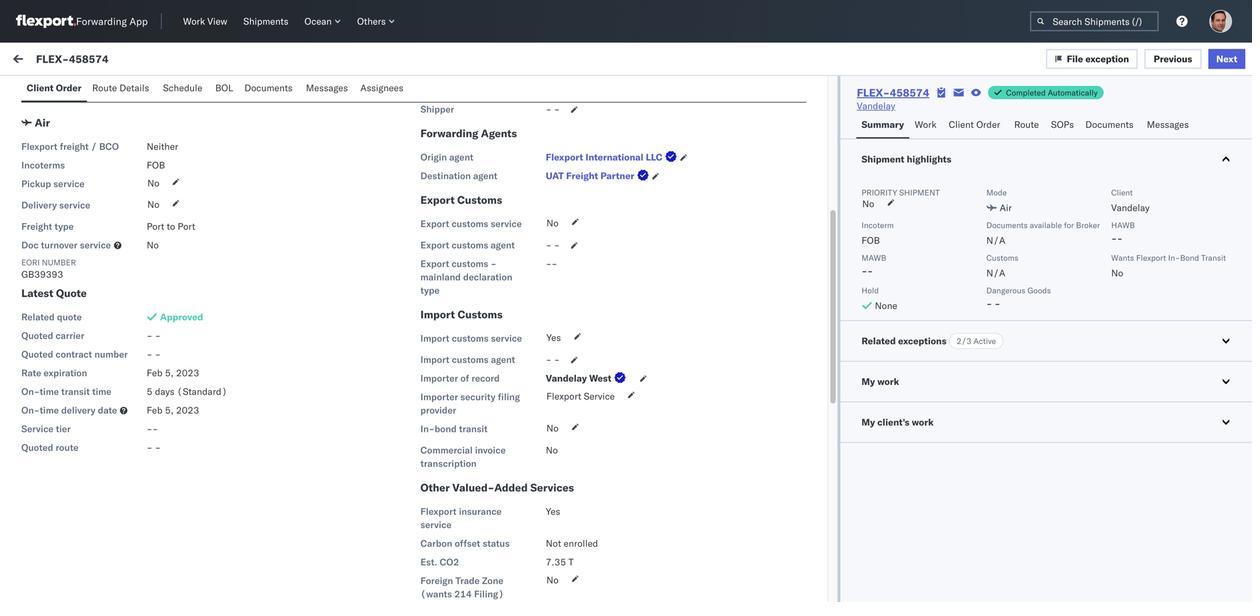 Task type: describe. For each thing, give the bounding box(es) containing it.
west
[[589, 373, 612, 384]]

customs for export customs agent
[[452, 239, 489, 251]]

4 resize handle column header from the left
[[1091, 111, 1107, 252]]

originates
[[21, 78, 66, 90]]

0 vertical spatial my
[[13, 51, 35, 70]]

resolving for resolving feature test
[[109, 227, 147, 239]]

importer for importer security filing provider
[[421, 391, 458, 403]]

dangerous goods - -
[[987, 286, 1051, 310]]

work for work view
[[183, 15, 205, 27]]

service up delivery service at the left top of the page
[[53, 178, 85, 190]]

related quote
[[21, 311, 82, 323]]

route details
[[92, 82, 149, 94]]

messages for messages button to the top
[[306, 82, 348, 94]]

no down the flexport service
[[547, 423, 559, 434]]

service for flexport insurance service
[[421, 520, 452, 531]]

1 vertical spatial air
[[1000, 202, 1012, 214]]

vandelay up the flexport service
[[546, 373, 587, 384]]

export for export customs agent
[[421, 239, 449, 251]]

1 vertical spatial work
[[129, 55, 151, 66]]

expiration
[[44, 367, 87, 379]]

1 vertical spatial customs
[[987, 253, 1019, 263]]

customs n/a
[[987, 253, 1019, 279]]

client's
[[878, 417, 910, 428]]

work view link
[[178, 13, 233, 30]]

2/3 active
[[957, 336, 996, 346]]

eori number gb39393
[[21, 258, 76, 280]]

0 horizontal spatial air
[[35, 116, 50, 129]]

0 horizontal spatial work
[[38, 51, 73, 70]]

vandelay west
[[546, 373, 612, 384]]

2/3
[[957, 336, 972, 346]]

(wants
[[421, 589, 452, 601]]

not enrolled
[[546, 538, 598, 550]]

hold
[[862, 286, 879, 296]]

2 horizontal spatial documents
[[1086, 119, 1134, 130]]

2 2023 from the top
[[176, 405, 199, 416]]

date
[[98, 405, 117, 416]]

offset
[[455, 538, 480, 550]]

originates from smb app
[[21, 78, 112, 103]]

co2
[[440, 557, 459, 569]]

1 vertical spatial 458574
[[890, 86, 930, 99]]

work view
[[183, 15, 227, 27]]

1 vertical spatial flex-458574
[[857, 86, 930, 99]]

goods
[[1028, 286, 1051, 296]]

client inside client vandelay incoterm fob
[[1112, 188, 1133, 198]]

1 vertical spatial service
[[21, 423, 53, 435]]

no left schedule
[[147, 78, 159, 90]]

latest quote
[[21, 287, 87, 300]]

customs for import customs service
[[452, 333, 489, 344]]

no down 7.35
[[547, 575, 559, 587]]

services
[[531, 482, 574, 495]]

no up port to port
[[147, 199, 160, 210]]

0 horizontal spatial documents
[[244, 82, 293, 94]]

flexport up incoterms
[[21, 141, 57, 152]]

agent up declaration
[[491, 239, 515, 251]]

doc
[[21, 239, 39, 251]]

fob inside client vandelay incoterm fob
[[862, 235, 880, 246]]

my client's work
[[862, 417, 934, 428]]

0 horizontal spatial client order
[[27, 82, 82, 94]]

security
[[461, 391, 496, 403]]

list
[[195, 85, 210, 96]]

import customs service
[[421, 333, 522, 344]]

shipment
[[862, 153, 905, 165]]

carrier
[[56, 330, 84, 342]]

1 vertical spatial in-
[[421, 423, 435, 435]]

documents inside documents available for broker n/a
[[987, 220, 1028, 230]]

import for import work
[[99, 55, 127, 66]]

0 vertical spatial freight
[[566, 170, 598, 182]]

-- for service tier
[[147, 423, 158, 435]]

forwarding app
[[76, 15, 148, 28]]

provider
[[421, 405, 456, 416]]

my work button
[[840, 362, 1252, 402]]

0 horizontal spatial freight
[[21, 221, 52, 232]]

bol
[[215, 82, 233, 94]]

(0) for external (0)
[[61, 85, 79, 96]]

import for import customs
[[421, 308, 455, 321]]

completed
[[1006, 88, 1046, 98]]

hawb --
[[1112, 220, 1135, 244]]

of
[[461, 373, 469, 384]]

flexport international llc link
[[546, 151, 680, 164]]

no down neither
[[147, 177, 160, 189]]

service for doc turnover service
[[80, 239, 111, 251]]

valued-
[[453, 482, 494, 495]]

0 vertical spatial service
[[584, 391, 615, 402]]

vandelay up summary
[[857, 100, 896, 112]]

other
[[421, 482, 450, 495]]

1 vertical spatial messages button
[[1142, 113, 1196, 139]]

approved
[[160, 311, 203, 323]]

1 vertical spatial yes
[[546, 506, 560, 518]]

ocean button
[[299, 13, 347, 30]]

flexport inside wants flexport in-bond transit no
[[1137, 253, 1166, 263]]

service tier
[[21, 423, 71, 435]]

quoted contract number
[[21, 349, 128, 360]]

2 vertical spatial 458574
[[683, 155, 718, 167]]

quoted route
[[21, 442, 78, 454]]

internal (0) button
[[84, 79, 150, 105]]

bond
[[1180, 253, 1200, 263]]

flexport international llc
[[546, 151, 663, 163]]

Search Shipments (/) text field
[[1030, 11, 1159, 31]]

my client's work button
[[840, 403, 1252, 443]]

on- for on-time transit time
[[21, 386, 40, 398]]

my for my work button
[[862, 376, 875, 388]]

shipment highlights
[[862, 153, 952, 165]]

no up services
[[546, 445, 558, 457]]

work button
[[910, 113, 944, 139]]

jie xiong for test
[[133, 144, 171, 156]]

delivery
[[21, 199, 57, 211]]

1 vertical spatial test
[[182, 227, 198, 239]]

exceptions
[[898, 335, 947, 347]]

1 feb 5, 2023 from the top
[[147, 367, 199, 379]]

filing
[[498, 391, 520, 403]]

import customs
[[421, 308, 503, 321]]

0 horizontal spatial my work
[[13, 51, 73, 70]]

j
[[114, 146, 117, 154]]

jie for test
[[133, 144, 145, 156]]

destination
[[421, 170, 471, 182]]

7.35 t
[[546, 557, 574, 569]]

no down resolving feature test
[[147, 239, 159, 251]]

5 resize handle column header from the left
[[1228, 111, 1244, 252]]

available
[[1030, 220, 1062, 230]]

days
[[155, 386, 175, 398]]

resolving test
[[109, 167, 165, 179]]

2 5, from the top
[[165, 405, 174, 416]]

0 horizontal spatial flex-458574
[[36, 52, 109, 66]]

number
[[94, 349, 128, 360]]

smb
[[91, 78, 112, 90]]

jie xiong for feature
[[133, 204, 171, 216]]

-- for export customs - mainland declaration type
[[546, 258, 558, 270]]

0 vertical spatial messages button
[[301, 76, 355, 102]]

0 horizontal spatial order
[[56, 82, 82, 94]]

buyer
[[421, 66, 446, 78]]

type inside export customs - mainland declaration type
[[421, 285, 440, 296]]

sops button
[[1046, 113, 1080, 139]]

agent up destination agent
[[449, 151, 474, 163]]

priority shipment
[[862, 188, 940, 198]]

xiong for test
[[147, 144, 171, 156]]

not
[[546, 538, 561, 550]]

vandelay up priority shipment
[[884, 155, 923, 167]]

1 horizontal spatial order
[[977, 119, 1001, 130]]

- inside export customs - mainland declaration type
[[491, 258, 497, 270]]

external
[[21, 85, 59, 96]]

service for import customs service
[[491, 333, 522, 344]]

forwarding for forwarding agents
[[421, 127, 478, 140]]

route for route details
[[92, 82, 117, 94]]

0 horizontal spatial 458574
[[69, 52, 109, 66]]

message list button
[[150, 79, 218, 105]]

next
[[1217, 53, 1238, 65]]

flexport freight / bco
[[21, 141, 119, 152]]

app
[[21, 91, 38, 103]]

summary button
[[856, 113, 910, 139]]

turnover
[[41, 239, 77, 251]]

1 vertical spatial flex-
[[857, 86, 890, 99]]

view
[[208, 15, 227, 27]]

route
[[56, 442, 78, 454]]

0 horizontal spatial type
[[55, 221, 74, 232]]

work inside button
[[912, 417, 934, 428]]

work inside button
[[878, 376, 900, 388]]

flex-458574 link
[[857, 86, 930, 99]]

service for export customs service
[[491, 218, 522, 230]]

export for export customs service
[[421, 218, 449, 230]]

in-bond transit
[[421, 423, 488, 435]]

wants flexport in-bond transit no
[[1112, 253, 1226, 279]]

flex- 458574
[[655, 155, 718, 167]]

destination agent
[[421, 170, 497, 182]]

port to port
[[147, 221, 195, 232]]

time up date
[[92, 386, 111, 398]]

flexport right neither
[[178, 145, 208, 155]]

j x
[[114, 146, 121, 154]]

exception
[[1086, 53, 1129, 65]]

enrolled
[[564, 538, 598, 550]]

1 vertical spatial client order button
[[944, 113, 1009, 139]]

1 horizontal spatial flex-
[[655, 155, 683, 167]]



Task type: vqa. For each thing, say whether or not it's contained in the screenshot.
schedule delivery appointment
no



Task type: locate. For each thing, give the bounding box(es) containing it.
1 5, from the top
[[165, 367, 174, 379]]

gb39393
[[21, 269, 63, 280]]

active
[[974, 336, 996, 346]]

related for related exceptions
[[862, 335, 896, 347]]

jie
[[133, 144, 145, 156], [133, 204, 145, 216]]

1 horizontal spatial forwarding
[[421, 127, 478, 140]]

customs up export customs service
[[457, 193, 502, 207]]

client order button
[[21, 76, 87, 102], [944, 113, 1009, 139]]

1 quoted from the top
[[21, 330, 53, 342]]

customs for import customs
[[458, 308, 503, 321]]

type up doc turnover service
[[55, 221, 74, 232]]

quoted for quoted contract number
[[21, 349, 53, 360]]

2023
[[176, 367, 199, 379], [176, 405, 199, 416]]

jie right x
[[133, 144, 145, 156]]

vandelay inside client vandelay incoterm fob
[[1112, 202, 1150, 214]]

5
[[147, 386, 153, 398]]

type down mainland
[[421, 285, 440, 296]]

zone
[[482, 576, 504, 587]]

0 horizontal spatial route
[[92, 82, 117, 94]]

1 horizontal spatial type
[[421, 285, 440, 296]]

0 horizontal spatial --
[[147, 423, 158, 435]]

import up importer of record
[[421, 354, 450, 366]]

my up originates
[[13, 51, 35, 70]]

customs for import customs agent
[[452, 354, 489, 366]]

0 horizontal spatial work
[[129, 55, 151, 66]]

air down 'app'
[[35, 116, 50, 129]]

1 vertical spatial 5,
[[165, 405, 174, 416]]

messages right actions
[[1147, 119, 1189, 130]]

fob down incoterm
[[862, 235, 880, 246]]

xiong up to
[[147, 204, 171, 216]]

5, down days
[[165, 405, 174, 416]]

no inside wants flexport in-bond transit no
[[1112, 267, 1124, 279]]

None checkbox
[[21, 114, 35, 127]]

jie up resolving feature test
[[133, 204, 145, 216]]

1 vertical spatial forwarding
[[421, 127, 478, 140]]

shipper
[[421, 103, 454, 115]]

customs
[[452, 218, 489, 230], [452, 239, 489, 251], [452, 258, 489, 270], [452, 333, 489, 344], [452, 354, 489, 366]]

quote
[[56, 287, 87, 300]]

customs up export customs agent
[[452, 218, 489, 230]]

file exception button
[[1046, 49, 1138, 69], [1046, 49, 1138, 69]]

2 xiong from the top
[[147, 204, 171, 216]]

0 vertical spatial jie xiong
[[133, 144, 171, 156]]

1 vertical spatial my
[[862, 376, 875, 388]]

forwarding agents
[[421, 127, 517, 140]]

0 vertical spatial customs
[[457, 193, 502, 207]]

0 horizontal spatial messages
[[306, 82, 348, 94]]

schedule
[[163, 82, 202, 94]]

my work inside button
[[862, 376, 900, 388]]

0 horizontal spatial service
[[21, 423, 53, 435]]

1 vertical spatial xiong
[[147, 204, 171, 216]]

test down neither
[[149, 167, 165, 179]]

import customs agent
[[421, 354, 515, 366]]

flexport up port to port
[[178, 205, 208, 215]]

air down mode
[[1000, 202, 1012, 214]]

shipment highlights button
[[840, 139, 1252, 179]]

1 vertical spatial documents
[[1086, 119, 1134, 130]]

type
[[55, 221, 74, 232], [421, 285, 440, 296]]

1 horizontal spatial service
[[584, 391, 615, 402]]

0 vertical spatial flex-458574
[[36, 52, 109, 66]]

route for route
[[1015, 119, 1039, 130]]

1 jie xiong from the top
[[133, 144, 171, 156]]

5 customs from the top
[[452, 354, 489, 366]]

customs for export customs - mainland declaration type
[[452, 258, 489, 270]]

file
[[1067, 53, 1083, 65]]

customs for export customs
[[457, 193, 502, 207]]

on- for on-time delivery date
[[21, 405, 40, 416]]

latest
[[21, 287, 53, 300]]

vandelay down priority shipment
[[884, 215, 923, 227]]

in- inside wants flexport in-bond transit no
[[1169, 253, 1180, 263]]

transcription
[[421, 458, 477, 470]]

0 horizontal spatial transit
[[61, 386, 90, 398]]

0 vertical spatial order
[[56, 82, 82, 94]]

0 vertical spatial documents
[[244, 82, 293, 94]]

1 horizontal spatial air
[[1000, 202, 1012, 214]]

agent up record
[[491, 354, 515, 366]]

freight right uat
[[566, 170, 598, 182]]

forwarding
[[76, 15, 127, 28], [421, 127, 478, 140]]

service up export customs agent
[[491, 218, 522, 230]]

service right turnover
[[80, 239, 111, 251]]

fob down neither
[[147, 159, 165, 171]]

export for export customs - mainland declaration type
[[421, 258, 449, 270]]

import up smb
[[99, 55, 127, 66]]

1 vertical spatial messages
[[1147, 119, 1189, 130]]

export inside export customs - mainland declaration type
[[421, 258, 449, 270]]

est.
[[421, 557, 437, 569]]

fob
[[147, 159, 165, 171], [862, 235, 880, 246]]

others
[[357, 15, 386, 27]]

no down "priority"
[[862, 198, 875, 210]]

1 2023 from the top
[[176, 367, 199, 379]]

feb down the 5
[[147, 405, 163, 416]]

documents right "sops" button
[[1086, 119, 1134, 130]]

carbon offset status
[[421, 538, 510, 550]]

messages for the bottom messages button
[[1147, 119, 1189, 130]]

quoted down service tier
[[21, 442, 53, 454]]

2 export from the top
[[421, 218, 449, 230]]

resolving down x
[[109, 167, 147, 179]]

work inside button
[[915, 119, 937, 130]]

1 horizontal spatial my work
[[862, 376, 900, 388]]

n/a inside 'customs n/a'
[[987, 267, 1006, 279]]

0 vertical spatial feb
[[147, 367, 163, 379]]

flexport up uat
[[546, 151, 583, 163]]

0 vertical spatial my work
[[13, 51, 73, 70]]

time for transit
[[40, 386, 59, 398]]

transit for customs
[[459, 423, 488, 435]]

2 port from the left
[[178, 221, 195, 232]]

2 importer from the top
[[421, 391, 458, 403]]

forwarding left app
[[76, 15, 127, 28]]

1 vertical spatial on-
[[21, 405, 40, 416]]

importer up provider
[[421, 391, 458, 403]]

import down the import customs
[[421, 333, 450, 344]]

0 vertical spatial messages
[[306, 82, 348, 94]]

internal (0)
[[89, 85, 142, 96]]

customs down export customs service
[[452, 239, 489, 251]]

actions
[[1114, 116, 1141, 126]]

flex-458574 up summary
[[857, 86, 930, 99]]

added
[[494, 482, 528, 495]]

1 vertical spatial importer
[[421, 391, 458, 403]]

documents button
[[239, 76, 301, 102], [1080, 113, 1142, 139]]

2 quoted from the top
[[21, 349, 53, 360]]

2 vertical spatial work
[[912, 417, 934, 428]]

7.35
[[546, 557, 566, 569]]

1 horizontal spatial port
[[178, 221, 195, 232]]

service down pickup service
[[59, 199, 90, 211]]

0 horizontal spatial client order button
[[21, 76, 87, 102]]

4 export from the top
[[421, 258, 449, 270]]

customs up dangerous at the right of the page
[[987, 253, 1019, 263]]

in- down provider
[[421, 423, 435, 435]]

insurance
[[459, 506, 502, 518]]

0 vertical spatial transit
[[61, 386, 90, 398]]

1 vertical spatial documents button
[[1080, 113, 1142, 139]]

client order
[[27, 82, 82, 94], [949, 119, 1001, 130]]

related down 'latest'
[[21, 311, 55, 323]]

messages button left assignees
[[301, 76, 355, 102]]

quoted for quoted carrier
[[21, 330, 53, 342]]

yes
[[547, 332, 561, 344], [546, 506, 560, 518]]

1 (0) from the left
[[61, 85, 79, 96]]

port right to
[[178, 221, 195, 232]]

0 horizontal spatial in-
[[421, 423, 435, 435]]

time for delivery
[[40, 405, 59, 416]]

yes up vandelay west
[[547, 332, 561, 344]]

file exception
[[1067, 53, 1129, 65]]

no down uat
[[547, 217, 559, 229]]

record
[[472, 373, 500, 384]]

import for import customs service
[[421, 333, 450, 344]]

forwarding for forwarding app
[[76, 15, 127, 28]]

0 vertical spatial work
[[38, 51, 73, 70]]

my
[[13, 51, 35, 70], [862, 376, 875, 388], [862, 417, 875, 428]]

1 importer from the top
[[421, 373, 458, 384]]

delivery service
[[21, 199, 90, 211]]

n/a up dangerous at the right of the page
[[987, 267, 1006, 279]]

2 n/a from the top
[[987, 267, 1006, 279]]

air
[[35, 116, 50, 129], [1000, 202, 1012, 214]]

0 vertical spatial jie
[[133, 144, 145, 156]]

1 resolving from the top
[[109, 167, 147, 179]]

1 horizontal spatial fob
[[862, 235, 880, 246]]

quoted for quoted route
[[21, 442, 53, 454]]

0 horizontal spatial flex-
[[36, 52, 69, 66]]

1 vertical spatial quoted
[[21, 349, 53, 360]]

0 vertical spatial client order
[[27, 82, 82, 94]]

forwarding inside forwarding app link
[[76, 15, 127, 28]]

2023 up 5 days (standard)
[[176, 367, 199, 379]]

0 vertical spatial flex-
[[36, 52, 69, 66]]

458574
[[69, 52, 109, 66], [890, 86, 930, 99], [683, 155, 718, 167]]

llc
[[646, 151, 663, 163]]

work for work button
[[915, 119, 937, 130]]

in-
[[1169, 253, 1180, 263], [421, 423, 435, 435]]

1 horizontal spatial client order button
[[944, 113, 1009, 139]]

my for my client's work button
[[862, 417, 875, 428]]

0 horizontal spatial test
[[149, 167, 165, 179]]

resolving feature test
[[109, 227, 198, 239]]

test right to
[[182, 227, 198, 239]]

broker
[[1076, 220, 1100, 230]]

customs down export customs agent
[[452, 258, 489, 270]]

documents available for broker n/a
[[987, 220, 1100, 246]]

to
[[167, 221, 175, 232]]

flexport down vandelay west
[[547, 391, 582, 402]]

transit
[[1202, 253, 1226, 263]]

1 on- from the top
[[21, 386, 40, 398]]

2 horizontal spatial 458574
[[890, 86, 930, 99]]

flexport inside flexport insurance service
[[421, 506, 457, 518]]

feb 5, 2023 up days
[[147, 367, 199, 379]]

next button
[[1209, 49, 1246, 69]]

vandelay up l
[[1112, 202, 1150, 214]]

importer inside the importer security filing provider
[[421, 391, 458, 403]]

None checkbox
[[21, 154, 35, 168], [21, 214, 35, 228], [21, 154, 35, 168], [21, 214, 35, 228]]

1 horizontal spatial messages
[[1147, 119, 1189, 130]]

(0)
[[61, 85, 79, 96], [125, 85, 142, 96]]

bol button
[[210, 76, 239, 102]]

4 customs from the top
[[452, 333, 489, 344]]

no down wants at the top of page
[[1112, 267, 1124, 279]]

2 jie from the top
[[133, 204, 145, 216]]

0 vertical spatial client order button
[[21, 76, 87, 102]]

2 (0) from the left
[[125, 85, 142, 96]]

2 feb 5, 2023 from the top
[[147, 405, 199, 416]]

1 resize handle column header from the left
[[61, 111, 77, 252]]

3 quoted from the top
[[21, 442, 53, 454]]

route details button
[[87, 76, 158, 102]]

quote
[[57, 311, 82, 323]]

agent up the export customs on the top of the page
[[473, 170, 497, 182]]

1 horizontal spatial related
[[862, 335, 896, 347]]

my work up originates
[[13, 51, 73, 70]]

for
[[1064, 220, 1074, 230]]

flex- right international
[[655, 155, 683, 167]]

external (0)
[[21, 85, 79, 96]]

invoice
[[475, 445, 506, 457]]

schedule button
[[158, 76, 210, 102]]

1 export from the top
[[421, 193, 455, 207]]

assignees button
[[355, 76, 411, 102]]

0 vertical spatial type
[[55, 221, 74, 232]]

xiong
[[147, 144, 171, 156], [147, 204, 171, 216]]

my left client's
[[862, 417, 875, 428]]

458574 up work button
[[890, 86, 930, 99]]

details
[[119, 82, 149, 94]]

service up import customs agent
[[491, 333, 522, 344]]

2023 down 5 days (standard)
[[176, 405, 199, 416]]

my up my client's work
[[862, 376, 875, 388]]

1 vertical spatial order
[[977, 119, 1001, 130]]

0 vertical spatial test
[[149, 167, 165, 179]]

summary
[[862, 119, 904, 130]]

my work up client's
[[862, 376, 900, 388]]

export customs - mainland declaration type
[[421, 258, 513, 296]]

2 horizontal spatial flex-
[[857, 86, 890, 99]]

messages button right actions
[[1142, 113, 1196, 139]]

service up 'carbon'
[[421, 520, 452, 531]]

flexport
[[21, 141, 57, 152], [178, 145, 208, 155], [546, 151, 583, 163], [178, 205, 208, 215], [1137, 253, 1166, 263], [547, 391, 582, 402], [421, 506, 457, 518]]

0 vertical spatial forwarding
[[76, 15, 127, 28]]

my inside my work button
[[862, 376, 875, 388]]

1 vertical spatial fob
[[862, 235, 880, 246]]

2 resize handle column header from the left
[[633, 111, 649, 252]]

quoted down related quote
[[21, 330, 53, 342]]

import for import customs agent
[[421, 354, 450, 366]]

port left to
[[147, 221, 164, 232]]

work up details
[[129, 55, 151, 66]]

transit up delivery at bottom
[[61, 386, 90, 398]]

flex-458574 up from
[[36, 52, 109, 66]]

1 vertical spatial type
[[421, 285, 440, 296]]

1 vertical spatial client order
[[949, 119, 1001, 130]]

feb 5, 2023 down days
[[147, 405, 199, 416]]

0 vertical spatial fob
[[147, 159, 165, 171]]

(0) inside button
[[125, 85, 142, 96]]

jie for feature
[[133, 204, 145, 216]]

transit down the importer security filing provider
[[459, 423, 488, 435]]

1 vertical spatial work
[[878, 376, 900, 388]]

service down west
[[584, 391, 615, 402]]

0 vertical spatial related
[[21, 311, 55, 323]]

flexport. image
[[16, 15, 76, 28]]

0 horizontal spatial messages button
[[301, 76, 355, 102]]

2 vertical spatial work
[[915, 119, 937, 130]]

jie xiong up resolving feature test
[[133, 204, 171, 216]]

flexport down other
[[421, 506, 457, 518]]

2 on- from the top
[[21, 405, 40, 416]]

1 horizontal spatial transit
[[459, 423, 488, 435]]

resize handle column header
[[61, 111, 77, 252], [633, 111, 649, 252], [862, 111, 878, 252], [1091, 111, 1107, 252], [1228, 111, 1244, 252]]

1 port from the left
[[147, 221, 164, 232]]

0 vertical spatial yes
[[547, 332, 561, 344]]

0 vertical spatial route
[[92, 82, 117, 94]]

shipments link
[[238, 13, 294, 30]]

resolving for resolving test
[[109, 167, 147, 179]]

0 horizontal spatial port
[[147, 221, 164, 232]]

declaration
[[463, 271, 513, 283]]

0 vertical spatial 5,
[[165, 367, 174, 379]]

2 jie xiong from the top
[[133, 204, 171, 216]]

customs for export customs service
[[452, 218, 489, 230]]

service
[[584, 391, 615, 402], [21, 423, 53, 435]]

importer left of
[[421, 373, 458, 384]]

in- left transit
[[1169, 253, 1180, 263]]

customs up import customs agent
[[452, 333, 489, 344]]

export for export customs
[[421, 193, 455, 207]]

1 vertical spatial feb
[[147, 405, 163, 416]]

est. co2
[[421, 557, 459, 569]]

1 customs from the top
[[452, 218, 489, 230]]

n/a inside documents available for broker n/a
[[987, 235, 1006, 246]]

service inside flexport insurance service
[[421, 520, 452, 531]]

0 vertical spatial 2023
[[176, 367, 199, 379]]

feb 5, 2023
[[147, 367, 199, 379], [147, 405, 199, 416]]

on- up service tier
[[21, 405, 40, 416]]

documents down mode
[[987, 220, 1028, 230]]

status
[[483, 538, 510, 550]]

(0) for internal (0)
[[125, 85, 142, 96]]

5, up days
[[165, 367, 174, 379]]

1 horizontal spatial client order
[[949, 119, 1001, 130]]

import down mainland
[[421, 308, 455, 321]]

0 vertical spatial resolving
[[109, 167, 147, 179]]

(0) inside button
[[61, 85, 79, 96]]

origin agent
[[421, 151, 474, 163]]

1 xiong from the top
[[147, 144, 171, 156]]

documents right the bol button
[[244, 82, 293, 94]]

related down none
[[862, 335, 896, 347]]

quoted
[[21, 330, 53, 342], [21, 349, 53, 360], [21, 442, 53, 454]]

tier
[[56, 423, 71, 435]]

order
[[56, 82, 82, 94], [977, 119, 1001, 130]]

customs inside export customs - mainland declaration type
[[452, 258, 489, 270]]

1 horizontal spatial messages button
[[1142, 113, 1196, 139]]

2 resolving from the top
[[109, 227, 147, 239]]

2 customs from the top
[[452, 239, 489, 251]]

2 feb from the top
[[147, 405, 163, 416]]

flex- up originates
[[36, 52, 69, 66]]

transit for quote
[[61, 386, 90, 398]]

1 vertical spatial jie
[[133, 204, 145, 216]]

1 horizontal spatial documents
[[987, 220, 1028, 230]]

work
[[183, 15, 205, 27], [129, 55, 151, 66], [915, 119, 937, 130]]

flex-458574
[[36, 52, 109, 66], [857, 86, 930, 99]]

related for related quote
[[21, 311, 55, 323]]

contract
[[56, 349, 92, 360]]

1 jie from the top
[[133, 144, 145, 156]]

resolving left feature
[[109, 227, 147, 239]]

1 n/a from the top
[[987, 235, 1006, 246]]

messages left assignees
[[306, 82, 348, 94]]

0 vertical spatial importer
[[421, 373, 458, 384]]

automatically
[[1048, 88, 1098, 98]]

2 vertical spatial flex-
[[655, 155, 683, 167]]

carbon
[[421, 538, 452, 550]]

work right client's
[[912, 417, 934, 428]]

2 vertical spatial documents
[[987, 220, 1028, 230]]

documents button right sops
[[1080, 113, 1142, 139]]

1 feb from the top
[[147, 367, 163, 379]]

1 vertical spatial 2023
[[176, 405, 199, 416]]

mawb
[[862, 253, 887, 263]]

3 export from the top
[[421, 239, 449, 251]]

service up the quoted route
[[21, 423, 53, 435]]

0 horizontal spatial documents button
[[239, 76, 301, 102]]

1 vertical spatial jie xiong
[[133, 204, 171, 216]]

1 vertical spatial my work
[[862, 376, 900, 388]]

0 vertical spatial n/a
[[987, 235, 1006, 246]]

time down rate expiration
[[40, 386, 59, 398]]

transit
[[61, 386, 90, 398], [459, 423, 488, 435]]

uat
[[546, 170, 564, 182]]

work up originates
[[38, 51, 73, 70]]

1 vertical spatial feb 5, 2023
[[147, 405, 199, 416]]

importer for importer of record
[[421, 373, 458, 384]]

message
[[155, 85, 192, 96]]

3 customs from the top
[[452, 258, 489, 270]]

work up highlights
[[915, 119, 937, 130]]

yes down services
[[546, 506, 560, 518]]

xiong for feature
[[147, 204, 171, 216]]

my inside my client's work button
[[862, 417, 875, 428]]

0 vertical spatial feb 5, 2023
[[147, 367, 199, 379]]

1 horizontal spatial route
[[1015, 119, 1039, 130]]

feb up the 5
[[147, 367, 163, 379]]

3 resize handle column header from the left
[[862, 111, 878, 252]]



